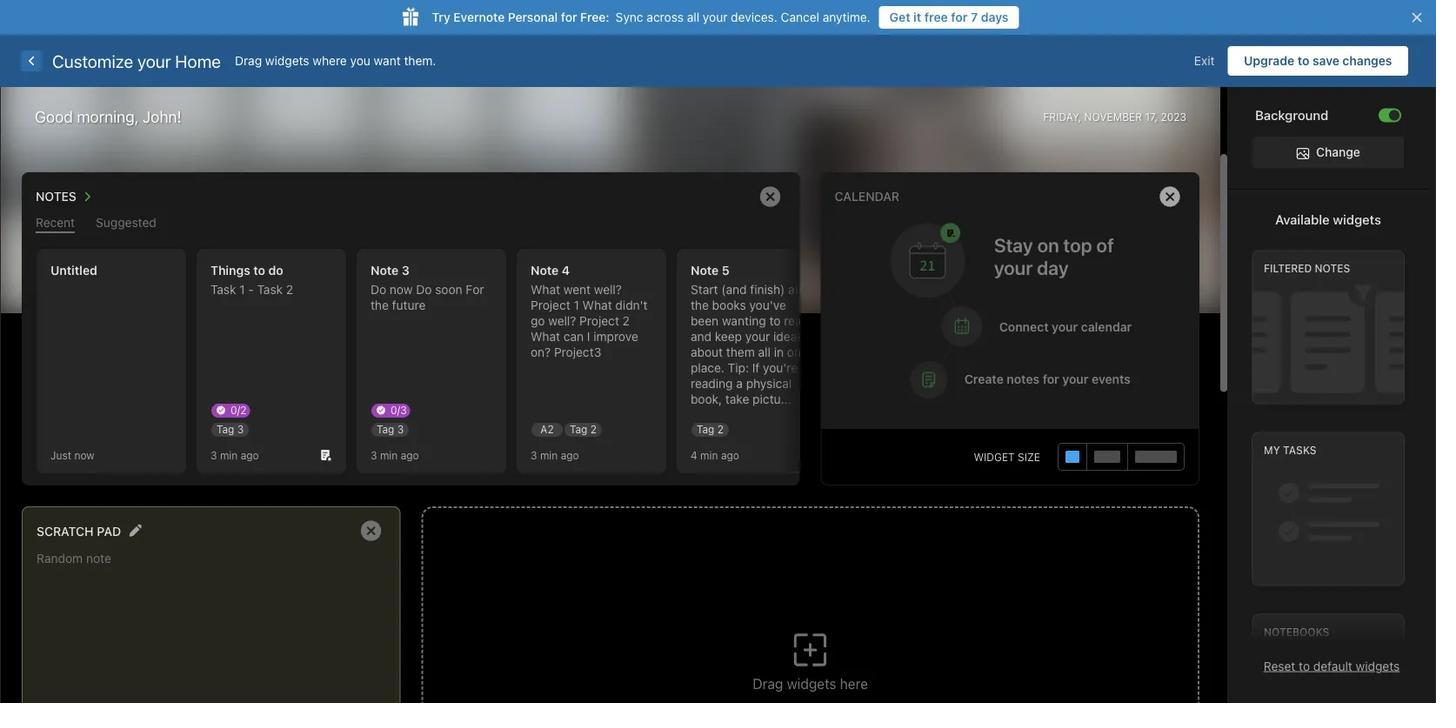 Task type: locate. For each thing, give the bounding box(es) containing it.
customize
[[52, 50, 133, 71]]

across
[[647, 10, 684, 24]]

1 vertical spatial drag
[[753, 676, 784, 692]]

for
[[561, 10, 577, 24], [952, 10, 968, 24]]

0 horizontal spatial your
[[137, 50, 171, 71]]

1 horizontal spatial remove image
[[1153, 179, 1188, 214]]

personal
[[508, 10, 558, 24]]

to left save
[[1298, 54, 1310, 68]]

upgrade
[[1245, 54, 1295, 68]]

widgets
[[265, 54, 309, 68], [1334, 212, 1382, 227], [1356, 659, 1401, 673], [787, 676, 837, 692]]

your right all
[[703, 10, 728, 24]]

changes
[[1343, 54, 1393, 68]]

to inside button
[[1298, 54, 1310, 68]]

1 vertical spatial to
[[1300, 659, 1311, 673]]

1 for from the left
[[561, 10, 577, 24]]

widget size small image
[[1066, 451, 1080, 463]]

morning,
[[77, 107, 139, 126]]

background
[[1256, 107, 1329, 123]]

customize your home
[[52, 50, 221, 71]]

0 horizontal spatial drag
[[235, 54, 262, 68]]

0 horizontal spatial for
[[561, 10, 577, 24]]

1 horizontal spatial for
[[952, 10, 968, 24]]

1 horizontal spatial drag
[[753, 676, 784, 692]]

notes
[[1316, 262, 1351, 274]]

1 horizontal spatial your
[[703, 10, 728, 24]]

to for reset
[[1300, 659, 1311, 673]]

friday, november 17, 2023
[[1044, 111, 1187, 123]]

get it free for 7 days
[[890, 10, 1009, 24]]

drag widgets here
[[753, 676, 869, 692]]

0 vertical spatial to
[[1298, 54, 1310, 68]]

for left 7
[[952, 10, 968, 24]]

good morning, john!
[[35, 107, 182, 126]]

for left free:
[[561, 10, 577, 24]]

0 horizontal spatial remove image
[[753, 179, 788, 214]]

to
[[1298, 54, 1310, 68], [1300, 659, 1311, 673]]

john!
[[143, 107, 182, 126]]

background image
[[1390, 110, 1400, 121]]

available widgets
[[1276, 212, 1382, 227]]

to right reset
[[1300, 659, 1311, 673]]

for inside button
[[952, 10, 968, 24]]

widgets left where
[[265, 54, 309, 68]]

friday,
[[1044, 111, 1082, 123]]

here
[[840, 676, 869, 692]]

to for upgrade
[[1298, 54, 1310, 68]]

exit button
[[1182, 46, 1228, 76]]

my
[[1265, 444, 1281, 456]]

your left home
[[137, 50, 171, 71]]

2 remove image from the left
[[1153, 179, 1188, 214]]

widgets right available
[[1334, 212, 1382, 227]]

drag left here on the right
[[753, 676, 784, 692]]

drag right home
[[235, 54, 262, 68]]

filtered
[[1265, 262, 1313, 274]]

2 for from the left
[[952, 10, 968, 24]]

widget size large image
[[1136, 451, 1178, 463]]

free:
[[581, 10, 610, 24]]

get
[[890, 10, 911, 24]]

widgets for available widgets
[[1334, 212, 1382, 227]]

drag
[[235, 54, 262, 68], [753, 676, 784, 692]]

widgets left here on the right
[[787, 676, 837, 692]]

drag for drag widgets here
[[753, 676, 784, 692]]

it
[[914, 10, 922, 24]]

want
[[374, 54, 401, 68]]

edit widget title image
[[129, 524, 142, 537]]

my tasks
[[1265, 444, 1317, 456]]

notebooks
[[1265, 626, 1330, 638]]

change
[[1317, 145, 1361, 159]]

reset
[[1264, 659, 1296, 673]]

7
[[971, 10, 978, 24]]

drag for drag widgets where you want them.
[[235, 54, 262, 68]]

0 vertical spatial your
[[703, 10, 728, 24]]

remove image
[[753, 179, 788, 214], [1153, 179, 1188, 214]]

0 vertical spatial drag
[[235, 54, 262, 68]]

evernote
[[454, 10, 505, 24]]

days
[[982, 10, 1009, 24]]

1 vertical spatial your
[[137, 50, 171, 71]]

tasks
[[1284, 444, 1317, 456]]

your
[[703, 10, 728, 24], [137, 50, 171, 71]]

reset to default widgets button
[[1264, 659, 1401, 673]]

where
[[313, 54, 347, 68]]



Task type: vqa. For each thing, say whether or not it's contained in the screenshot.
anytime.
yes



Task type: describe. For each thing, give the bounding box(es) containing it.
widget size medium image
[[1095, 451, 1121, 463]]

available
[[1276, 212, 1330, 227]]

widgets right default
[[1356, 659, 1401, 673]]

free
[[925, 10, 948, 24]]

remove image
[[354, 514, 388, 548]]

exit
[[1195, 54, 1215, 68]]

try
[[432, 10, 451, 24]]

default
[[1314, 659, 1353, 673]]

devices.
[[731, 10, 778, 24]]

1 remove image from the left
[[753, 179, 788, 214]]

all
[[687, 10, 700, 24]]

save
[[1313, 54, 1340, 68]]

widget
[[974, 451, 1015, 463]]

reset to default widgets
[[1264, 659, 1401, 673]]

scratch pad button
[[37, 520, 121, 542]]

size
[[1018, 451, 1041, 463]]

scratch
[[37, 524, 94, 539]]

them.
[[404, 54, 436, 68]]

for for free:
[[561, 10, 577, 24]]

get it free for 7 days button
[[880, 6, 1020, 29]]

for for 7
[[952, 10, 968, 24]]

filtered notes
[[1265, 262, 1351, 274]]

try evernote personal for free: sync across all your devices. cancel anytime.
[[432, 10, 871, 24]]

home
[[175, 50, 221, 71]]

upgrade to save changes
[[1245, 54, 1393, 68]]

cancel
[[781, 10, 820, 24]]

scratch pad
[[37, 524, 121, 539]]

november
[[1085, 111, 1143, 123]]

drag widgets where you want them.
[[235, 54, 436, 68]]

pad
[[97, 524, 121, 539]]

change button
[[1253, 137, 1405, 168]]

2023
[[1161, 111, 1187, 123]]

widgets for drag widgets here
[[787, 676, 837, 692]]

widget size
[[974, 451, 1041, 463]]

sync
[[616, 10, 644, 24]]

widgets for drag widgets where you want them.
[[265, 54, 309, 68]]

you
[[350, 54, 371, 68]]

upgrade to save changes button
[[1228, 46, 1409, 76]]

good
[[35, 107, 73, 126]]

anytime.
[[823, 10, 871, 24]]

17,
[[1146, 111, 1158, 123]]



